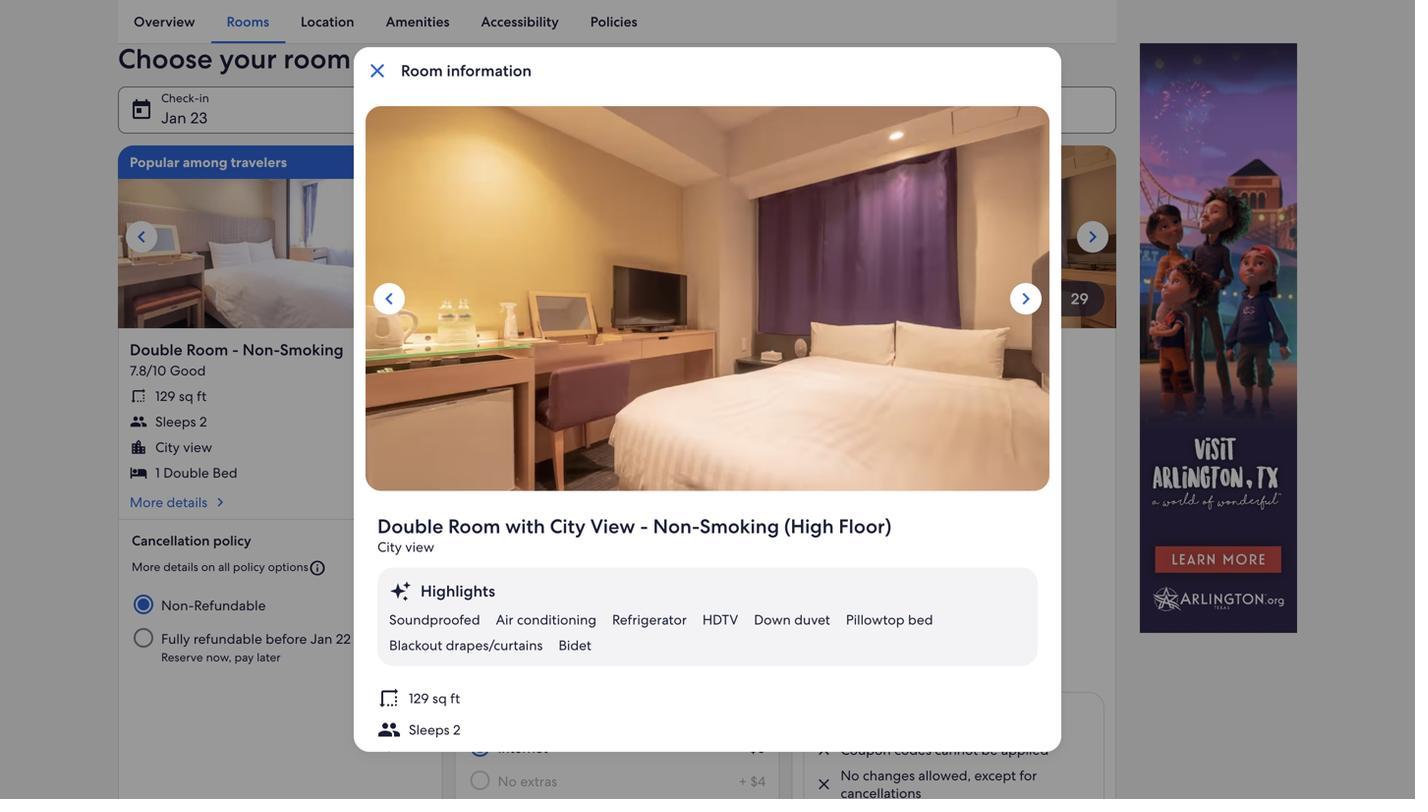 Task type: vqa. For each thing, say whether or not it's contained in the screenshot.
fees in per night $448 total includes taxes & fees
no



Task type: locate. For each thing, give the bounding box(es) containing it.
0 vertical spatial fully refundable before jan 22
[[161, 630, 351, 648]]

no left extras
[[498, 772, 517, 790]]

129 sq ft list item down double room - non-smoking 7.8/10 good
[[130, 387, 431, 405]]

list
[[118, 0, 1117, 43], [130, 387, 431, 481], [467, 407, 768, 501], [377, 687, 1038, 799], [815, 729, 1093, 799]]

2 vertical spatial sq
[[432, 690, 447, 707]]

city view list item up double room with city view - non-smoking (high floor) city view
[[467, 458, 768, 476]]

details
[[840, 418, 881, 436], [167, 493, 208, 511], [503, 513, 544, 531], [163, 559, 198, 574], [500, 579, 535, 594]]

(high
[[534, 359, 574, 380], [784, 514, 834, 539]]

0 vertical spatial all
[[218, 559, 230, 574]]

small image down blackout
[[377, 718, 401, 742]]

room inside double room with city view - non- smoking (high floor) 7.8/10 good
[[523, 339, 565, 360]]

refundable up the now,
[[194, 630, 262, 648]]

2 vertical spatial more details
[[467, 513, 544, 531]]

all down cancellation policy
[[218, 559, 230, 574]]

room for double room with city view - non-smoking (high floor) city view
[[448, 514, 501, 539]]

1 horizontal spatial 1
[[492, 483, 497, 501]]

1 horizontal spatial fully refundable before jan 22
[[498, 650, 688, 667]]

0 vertical spatial with
[[569, 339, 601, 360]]

more inside button
[[132, 559, 160, 574]]

refundable
[[194, 597, 266, 614], [531, 616, 603, 634]]

floor)
[[578, 359, 620, 380], [839, 514, 892, 539]]

drapes/curtains
[[446, 636, 543, 654]]

2 down double room with city view - non- smoking (high floor) 7.8/10 good
[[536, 432, 544, 450]]

$0
[[413, 597, 429, 614], [750, 616, 766, 634], [750, 650, 766, 667], [750, 739, 766, 757]]

on down cancellation policy
[[201, 559, 215, 574]]

more details on all policy options button for + $0
[[469, 571, 766, 604]]

1 vertical spatial ft
[[534, 407, 543, 424]]

0 horizontal spatial city view list item
[[130, 438, 431, 456]]

0 vertical spatial 129 sq ft list item
[[130, 387, 431, 405]]

show previous image image for double room with city view - non- smoking (high floor)
[[467, 225, 490, 248]]

0 vertical spatial on
[[201, 559, 215, 574]]

sleeps 2 for double room - non-smoking
[[155, 413, 207, 430]]

medium image up cancellation policy more details on all policy options
[[548, 513, 566, 531]]

(high inside double room with city view - non-smoking (high floor) city view
[[784, 514, 834, 539]]

fully inside button
[[803, 371, 832, 389]]

1 double bed up cancellation policy more details on all policy options
[[492, 483, 574, 501]]

ft down "drapes/curtains"
[[450, 690, 460, 707]]

+ $4
[[739, 772, 766, 790]]

bed up cancellation policy more details on all policy options
[[549, 483, 574, 501]]

ft for -
[[197, 387, 207, 405]]

2 horizontal spatial more details button
[[803, 418, 1105, 436]]

with for double room with city view - non- smoking (high floor) 7.8/10 good
[[569, 339, 601, 360]]

non-refundable
[[161, 597, 266, 614], [498, 616, 603, 634]]

show previous image image
[[130, 225, 153, 248], [467, 225, 490, 248], [803, 225, 827, 248], [377, 287, 401, 310]]

129 sq ft list item
[[130, 387, 431, 405], [467, 407, 768, 424], [377, 687, 1038, 713]]

view for double room with city view - non-smoking (high floor) city view
[[590, 514, 635, 539]]

0 vertical spatial 22
[[336, 630, 351, 648]]

1 vertical spatial more details button
[[130, 493, 431, 511]]

2 down double room - non-smoking 7.8/10 good
[[199, 413, 207, 430]]

129 for double room - non-smoking
[[155, 387, 176, 405]]

0 vertical spatial 7.8/10
[[130, 362, 166, 379]]

room inside double room - non-smoking 7.8/10 good
[[186, 339, 228, 360]]

amenities link
[[370, 0, 465, 43]]

refundable inside fully refundable button
[[836, 371, 904, 389]]

double for double room - non-smoking 7.8/10 good
[[130, 339, 183, 360]]

room for double room
[[860, 339, 902, 360]]

0 horizontal spatial cancellation
[[132, 532, 210, 549]]

show next image image left show all 29 images for double room
[[1014, 287, 1038, 310]]

floor) for double room with city view - non- smoking (high floor) 7.8/10 good
[[578, 359, 620, 380]]

down comforters, pillowtop beds, desk, blackout drapes image for double room with city view - non- smoking (high floor)
[[455, 145, 780, 328]]

view inside double room with city view - non-smoking (high floor) city view
[[590, 514, 635, 539]]

0 vertical spatial 1
[[724, 107, 730, 128]]

more details up cancellation policy more details on all policy options
[[467, 513, 544, 531]]

0 horizontal spatial smoking
[[280, 339, 344, 360]]

show next image image inside the double room with city view - non-smoking (high floor) dialog
[[1014, 287, 1038, 310]]

double inside double room with city view - non- smoking (high floor) 7.8/10 good
[[467, 339, 519, 360]]

- inside double room with city view - non-smoking (high floor) city view
[[640, 514, 648, 539]]

2 vertical spatial more details button
[[467, 513, 768, 531]]

+ $0
[[401, 597, 429, 614], [738, 616, 766, 634], [738, 650, 766, 667], [738, 739, 766, 757]]

1 vertical spatial view
[[590, 514, 635, 539]]

fully up before
[[803, 371, 832, 389]]

1 vertical spatial 7.8/10
[[467, 381, 503, 399]]

bed
[[213, 464, 238, 481], [549, 483, 574, 501]]

details up cancellation policy
[[167, 493, 208, 511]]

129 sq ft list item down hdtv in the bottom of the page
[[377, 687, 1038, 713]]

down comforters, pillowtop beds, desk, blackout drapes image
[[366, 106, 1050, 491], [118, 145, 443, 328], [455, 145, 780, 328], [792, 145, 1117, 328]]

more details button up cancellation policy more details on all policy options
[[467, 513, 768, 531]]

with inside double room with city view - non- smoking (high floor) 7.8/10 good
[[569, 339, 601, 360]]

sq down double room - non-smoking 7.8/10 good
[[179, 387, 193, 405]]

bed up cancellation policy
[[213, 464, 238, 481]]

down comforters, pillowtop beds, desk, blackout drapes image inside the double room with city view - non-smoking (high floor) dialog
[[366, 106, 1050, 491]]

all
[[218, 559, 230, 574], [555, 579, 567, 594]]

small image left the "cancellations"
[[815, 775, 833, 793]]

20 up medium image
[[886, 391, 901, 406]]

non-refundable down 'more details on all policy options' at left bottom
[[161, 597, 266, 614]]

1 double bed list item
[[130, 464, 431, 481], [467, 483, 768, 501]]

1 vertical spatial 22
[[673, 650, 688, 667]]

20 button
[[692, 281, 768, 316]]

reserve
[[161, 650, 203, 665]]

pay
[[234, 650, 254, 665]]

room inside double room with city view - non-smoking (high floor) city view
[[448, 514, 501, 539]]

- inside double room with city view - non- smoking (high floor) 7.8/10 good
[[677, 339, 683, 360]]

2 right room, in the top of the page
[[779, 107, 788, 128]]

fully up reserve at the left bottom of the page
[[161, 630, 190, 648]]

show next image image up 20 "button"
[[744, 225, 768, 248]]

+ $0 up $3
[[401, 597, 429, 614]]

sq for with
[[516, 407, 530, 424]]

1 horizontal spatial smoking
[[467, 359, 530, 380]]

list containing overview
[[118, 0, 1117, 43]]

2 horizontal spatial sq
[[516, 407, 530, 424]]

more
[[803, 418, 837, 436], [130, 493, 163, 511], [467, 513, 500, 531], [132, 559, 160, 574], [469, 579, 497, 594]]

city view
[[155, 438, 212, 456], [492, 458, 549, 476]]

before for + $3
[[266, 630, 307, 648]]

0 horizontal spatial fully
[[161, 630, 190, 648]]

smoking
[[280, 339, 344, 360], [467, 359, 530, 380], [700, 514, 779, 539]]

jan left blackout
[[310, 630, 333, 648]]

0 horizontal spatial medium image
[[211, 493, 229, 511]]

be
[[982, 741, 998, 759]]

double
[[130, 339, 183, 360], [467, 339, 519, 360], [803, 339, 856, 360], [163, 464, 209, 481], [500, 483, 546, 501], [377, 514, 443, 539]]

1 horizontal spatial with
[[569, 339, 601, 360]]

20
[[733, 288, 752, 309], [886, 391, 901, 406]]

1 vertical spatial floor)
[[839, 514, 892, 539]]

2 horizontal spatial refundable
[[836, 371, 904, 389]]

double inside double room - non-smoking 7.8/10 good
[[130, 339, 183, 360]]

among
[[183, 153, 228, 171]]

+ up + $4
[[738, 739, 746, 757]]

no down coupon
[[841, 767, 860, 784]]

fully refundable before jan 22
[[161, 630, 351, 648], [498, 650, 688, 667]]

double for double room with city view - non- smoking (high floor) 7.8/10 good
[[467, 339, 519, 360]]

refundable down conditioning
[[530, 650, 599, 667]]

good
[[170, 362, 206, 379], [507, 381, 543, 399]]

view
[[637, 339, 673, 360], [590, 514, 635, 539]]

129 sq ft down double room - non-smoking 7.8/10 good
[[155, 387, 207, 405]]

0 horizontal spatial 1
[[155, 464, 160, 481]]

+ down hdtv in the bottom of the page
[[738, 650, 746, 667]]

cancellation inside cancellation policy more details on all policy options
[[469, 551, 547, 569]]

more up cancellation policy
[[130, 493, 163, 511]]

show next image image
[[408, 225, 431, 248], [744, 225, 768, 248], [1081, 225, 1105, 248], [1014, 287, 1038, 310]]

+ $0 up + $4
[[738, 739, 766, 757]]

non-
[[243, 339, 280, 360], [687, 339, 725, 360], [653, 514, 700, 539], [161, 597, 194, 614], [498, 616, 531, 634]]

+ $0 for + $0
[[738, 616, 766, 634]]

1 double bed up cancellation policy
[[155, 464, 238, 481]]

more details button down fully refundable button
[[803, 418, 1105, 436]]

2 horizontal spatial -
[[677, 339, 683, 360]]

more details button for double room - non-smoking
[[130, 493, 431, 511]]

0 vertical spatial medium image
[[211, 493, 229, 511]]

1 horizontal spatial non-refundable
[[498, 616, 603, 634]]

1 vertical spatial good
[[507, 381, 543, 399]]

allowed,
[[918, 767, 971, 784]]

2 horizontal spatial 1
[[724, 107, 730, 128]]

jan 24
[[443, 107, 490, 128]]

medium image for -
[[211, 493, 229, 511]]

1 horizontal spatial 20
[[886, 391, 901, 406]]

20 right show all 20 images for double room with city view - non-smoking (high floor)
[[733, 288, 752, 309]]

city view for double room - non-smoking
[[155, 438, 212, 456]]

0 horizontal spatial floor)
[[578, 359, 620, 380]]

all up conditioning
[[555, 579, 567, 594]]

medium image up cancellation policy
[[211, 493, 229, 511]]

29 button
[[1030, 281, 1105, 316]]

accessibility
[[481, 13, 559, 30]]

1 horizontal spatial 7.8/10
[[467, 381, 503, 399]]

0 horizontal spatial on
[[201, 559, 215, 574]]

show next image image for 20
[[744, 225, 768, 248]]

smoking for double room with city view - non- smoking (high floor) 7.8/10 good
[[467, 359, 530, 380]]

no changes allowed, except for cancellations
[[841, 767, 1037, 799]]

before up later
[[266, 630, 307, 648]]

options
[[268, 559, 308, 574], [605, 579, 645, 594]]

0 horizontal spatial sq
[[179, 387, 193, 405]]

more details on all policy options button for + $3
[[132, 551, 429, 585]]

more up highlights
[[467, 513, 500, 531]]

show next image image up the 29
[[1081, 225, 1105, 248]]

policy
[[213, 532, 251, 549], [550, 551, 588, 569], [233, 559, 265, 574], [570, 579, 602, 594]]

floor) inside double room with city view - non- smoking (high floor) 7.8/10 good
[[578, 359, 620, 380]]

1 vertical spatial refundable
[[194, 630, 262, 648]]

(high for double room with city view - non-smoking (high floor) city view
[[784, 514, 834, 539]]

list for show next image associated with 20
[[467, 407, 768, 501]]

7.8/10 inside double room with city view - non- smoking (high floor) 7.8/10 good
[[467, 381, 503, 399]]

sleeps 2
[[155, 413, 207, 430], [492, 432, 544, 450], [409, 721, 461, 739]]

1 for double room - non-smoking
[[155, 464, 160, 481]]

more details button
[[803, 418, 1105, 436], [130, 493, 431, 511], [467, 513, 768, 531]]

options up "refrigerator"
[[605, 579, 645, 594]]

more details
[[803, 418, 881, 436], [130, 493, 208, 511], [467, 513, 544, 531]]

sq down blackout
[[432, 690, 447, 707]]

refundable up the bidet
[[531, 616, 603, 634]]

jan
[[161, 107, 186, 128], [443, 107, 468, 128], [864, 391, 883, 406], [310, 630, 333, 648], [647, 650, 669, 667]]

conditioning
[[517, 611, 597, 629]]

options up + $3 reserve now, pay later
[[268, 559, 308, 574]]

bed for -
[[213, 464, 238, 481]]

0 vertical spatial before
[[266, 630, 307, 648]]

before
[[266, 630, 307, 648], [602, 650, 644, 667]]

(high inside double room with city view - non- smoking (high floor) 7.8/10 good
[[534, 359, 574, 380]]

no
[[841, 767, 860, 784], [498, 772, 517, 790]]

1 vertical spatial 1 double bed list item
[[467, 483, 768, 501]]

1 vertical spatial travelers
[[231, 153, 287, 171]]

on
[[201, 559, 215, 574], [538, 579, 552, 594]]

2 vertical spatial view
[[405, 538, 434, 556]]

1 horizontal spatial 1 double bed
[[492, 483, 574, 501]]

0 vertical spatial floor)
[[578, 359, 620, 380]]

0 horizontal spatial 129 sq ft
[[155, 387, 207, 405]]

1
[[724, 107, 730, 128], [155, 464, 160, 481], [492, 483, 497, 501]]

0 horizontal spatial bed
[[213, 464, 238, 481]]

0 horizontal spatial more details on all policy options button
[[132, 551, 429, 585]]

0 horizontal spatial before
[[266, 630, 307, 648]]

room for double room with city view - non- smoking (high floor) 7.8/10 good
[[523, 339, 565, 360]]

more for double room - non-smoking's the more details "button"
[[130, 493, 163, 511]]

0 vertical spatial view
[[637, 339, 673, 360]]

smoking inside double room with city view - non-smoking (high floor) city view
[[700, 514, 779, 539]]

0 vertical spatial (high
[[534, 359, 574, 380]]

2 for list for 26 show next image
[[199, 413, 207, 430]]

1 vertical spatial sq
[[516, 407, 530, 424]]

more down before
[[803, 418, 837, 436]]

sleeps 2 list item for city
[[467, 432, 768, 450]]

show all 20 images for double room with city view - non-smoking (high floor) image
[[707, 290, 725, 307]]

1 vertical spatial (high
[[784, 514, 834, 539]]

more down cancellation policy
[[132, 559, 160, 574]]

refundable for + $0
[[531, 616, 603, 634]]

2 down "drapes/curtains"
[[453, 721, 461, 739]]

jan down "refrigerator"
[[647, 650, 669, 667]]

smoking inside double room - non-smoking 7.8/10 good
[[280, 339, 344, 360]]

1 vertical spatial all
[[555, 579, 567, 594]]

double for double room with city view - non-smoking (high floor) city view
[[377, 514, 443, 539]]

+ left down
[[738, 616, 746, 634]]

more details for double room - non-smoking
[[130, 493, 208, 511]]

1 vertical spatial sleeps 2
[[492, 432, 544, 450]]

sleeps 2 inside list item
[[409, 721, 461, 739]]

more details button up 'more details on all policy options' at left bottom
[[130, 493, 431, 511]]

before down "refrigerator"
[[602, 650, 644, 667]]

129 sq ft list item down double room with city view - non- smoking (high floor) 7.8/10 good
[[467, 407, 768, 424]]

0 horizontal spatial with
[[505, 514, 545, 539]]

1 horizontal spatial 129 sq ft
[[409, 690, 460, 707]]

small image inside sleeps 2 list item
[[377, 718, 401, 742]]

codes
[[895, 741, 932, 759]]

cancellation
[[132, 532, 210, 549], [469, 551, 547, 569]]

129
[[155, 387, 176, 405], [492, 407, 512, 424], [409, 690, 429, 707]]

1 double bed for -
[[155, 464, 238, 481]]

0 vertical spatial 20
[[733, 288, 752, 309]]

travelers right room, in the top of the page
[[792, 107, 853, 128]]

floor) inside double room with city view - non-smoking (high floor) city view
[[839, 514, 892, 539]]

1 horizontal spatial view
[[637, 339, 673, 360]]

1 inside "button"
[[724, 107, 730, 128]]

smoking inside double room with city view - non- smoking (high floor) 7.8/10 good
[[467, 359, 530, 380]]

city view list item
[[130, 438, 431, 456], [467, 458, 768, 476]]

+ $0 left duvet
[[738, 616, 766, 634]]

non-refundable for + $0
[[498, 616, 603, 634]]

travelers down jan 23 button
[[231, 153, 287, 171]]

refundable down 'more details on all policy options' at left bottom
[[194, 597, 266, 614]]

fully down the air
[[498, 650, 527, 667]]

$0 up $3
[[413, 597, 429, 614]]

129 sq ft down blackout
[[409, 690, 460, 707]]

sleeps 2 list item
[[130, 413, 431, 430], [467, 432, 768, 450], [377, 718, 1038, 745]]

129 sq ft inside the double room with city view - non-smoking (high floor) dialog
[[409, 690, 460, 707]]

soundproofed
[[389, 611, 480, 629]]

0 vertical spatial 129 sq ft
[[155, 387, 207, 405]]

fully refundable before jan 22 down conditioning
[[498, 650, 688, 667]]

0 horizontal spatial 22
[[336, 630, 351, 648]]

+ $0 for + $3
[[401, 597, 429, 614]]

list for show next image in the the double room with city view - non-smoking (high floor) dialog
[[377, 687, 1038, 799]]

22 left blackout
[[336, 630, 351, 648]]

before
[[803, 391, 839, 406]]

details for medium image
[[840, 418, 881, 436]]

1 vertical spatial small image
[[377, 718, 401, 742]]

129 sq ft down double room with city view - non- smoking (high floor) 7.8/10 good
[[492, 407, 543, 424]]

sleeps
[[155, 413, 196, 430], [492, 432, 533, 450], [409, 721, 450, 739]]

double room with city view - non-smoking (high floor) city view
[[377, 514, 892, 556]]

cancellation up highlights
[[469, 551, 547, 569]]

0 horizontal spatial ft
[[197, 387, 207, 405]]

fully refundable
[[803, 371, 904, 389]]

more details on all policy options button up "refrigerator"
[[469, 571, 766, 604]]

0 vertical spatial 1 double bed
[[155, 464, 238, 481]]

show next image image up 26 at left top
[[408, 225, 431, 248]]

on up air conditioning
[[538, 579, 552, 594]]

city inside double room with city view - non- smoking (high floor) 7.8/10 good
[[605, 339, 633, 360]]

24
[[472, 107, 490, 128]]

2 horizontal spatial sleeps
[[492, 432, 533, 450]]

1 horizontal spatial (high
[[784, 514, 834, 539]]

0 vertical spatial sleeps
[[155, 413, 196, 430]]

double inside double room with city view - non-smoking (high floor) city view
[[377, 514, 443, 539]]

1 horizontal spatial all
[[555, 579, 567, 594]]

1 horizontal spatial cancellation
[[469, 551, 547, 569]]

129 sq ft for double room - non-smoking
[[155, 387, 207, 405]]

0 vertical spatial sleeps 2 list item
[[130, 413, 431, 430]]

more details up cancellation policy
[[130, 493, 208, 511]]

7.8/10
[[130, 362, 166, 379], [467, 381, 503, 399]]

refrigerator
[[612, 611, 687, 629]]

$0 right hdtv in the bottom of the page
[[750, 616, 766, 634]]

0 horizontal spatial view
[[590, 514, 635, 539]]

1 horizontal spatial more details button
[[467, 513, 768, 531]]

cancellation policy more details on all policy options
[[469, 551, 645, 594]]

cancellation policy
[[132, 532, 251, 549]]

2 inside list item
[[453, 721, 461, 739]]

sleeps 2 list item down double room - non-smoking 7.8/10 good
[[130, 413, 431, 430]]

show next image image for 29
[[1081, 225, 1105, 248]]

view
[[183, 438, 212, 456], [520, 458, 549, 476], [405, 538, 434, 556]]

0 horizontal spatial (high
[[534, 359, 574, 380]]

room
[[401, 60, 443, 81], [186, 339, 228, 360], [523, 339, 565, 360], [860, 339, 902, 360], [448, 514, 501, 539]]

jan left the 23
[[161, 107, 186, 128]]

sleeps for double room - non-smoking
[[155, 413, 196, 430]]

1 vertical spatial city view
[[492, 458, 549, 476]]

0 vertical spatial city view list item
[[130, 438, 431, 456]]

floor) for double room with city view - non-smoking (high floor) city view
[[839, 514, 892, 539]]

1 horizontal spatial fully
[[498, 650, 527, 667]]

2 vertical spatial 129 sq ft
[[409, 690, 460, 707]]

0 vertical spatial options
[[268, 559, 308, 574]]

2 vertical spatial refundable
[[530, 650, 599, 667]]

down
[[754, 611, 791, 629]]

city view list item down double room - non-smoking 7.8/10 good
[[130, 438, 431, 456]]

0 vertical spatial travelers
[[792, 107, 853, 128]]

0 horizontal spatial 1 double bed list item
[[130, 464, 431, 481]]

medium image
[[211, 493, 229, 511], [548, 513, 566, 531]]

small image
[[377, 687, 401, 710], [815, 741, 833, 759], [377, 749, 401, 773]]

down comforters, pillowtop beds, desk, blackout drapes image for double room - non-smoking
[[118, 145, 443, 328]]

sq down double room with city view - non- smoking (high floor) 7.8/10 good
[[516, 407, 530, 424]]

details up cancellation policy more details on all policy options
[[503, 513, 544, 531]]

1 vertical spatial fully
[[161, 630, 190, 648]]

0 vertical spatial refundable
[[836, 371, 904, 389]]

more details down sat,
[[803, 418, 881, 436]]

1 vertical spatial with
[[505, 514, 545, 539]]

$0 for + $0
[[750, 616, 766, 634]]

information
[[447, 60, 532, 81]]

more details on all policy options button up + $3 reserve now, pay later
[[132, 551, 429, 585]]

- inside double room - non-smoking 7.8/10 good
[[232, 339, 239, 360]]

more details button for double room with city view - non- smoking (high floor)
[[467, 513, 768, 531]]

jan left 24 on the top left of page
[[443, 107, 468, 128]]

cancellation up 'more details on all policy options' at left bottom
[[132, 532, 210, 549]]

city view list item for non-
[[130, 438, 431, 456]]

1 double bed list item for non-
[[130, 464, 431, 481]]

details down before sat, jan 20
[[840, 418, 881, 436]]

1 vertical spatial sleeps 2 list item
[[467, 432, 768, 450]]

$0 up $4
[[750, 739, 766, 757]]

ft down double room - non-smoking 7.8/10 good
[[197, 387, 207, 405]]

with inside double room with city view - non-smoking (high floor) city view
[[505, 514, 545, 539]]

refundable for + $3
[[194, 630, 262, 648]]

129 sq ft list item for city
[[467, 407, 768, 424]]

refundable
[[836, 371, 904, 389], [194, 630, 262, 648], [530, 650, 599, 667]]

+ left $3
[[403, 630, 411, 648]]

view inside double room with city view - non- smoking (high floor) 7.8/10 good
[[637, 339, 673, 360]]

1 vertical spatial city view list item
[[467, 458, 768, 476]]

policies link
[[575, 0, 653, 43]]

0 horizontal spatial non-refundable
[[161, 597, 266, 614]]

sleeps 2 list item down double room with city view - non- smoking (high floor) 7.8/10 good
[[467, 432, 768, 450]]

0 horizontal spatial refundable
[[194, 597, 266, 614]]

details up the air
[[500, 579, 535, 594]]

more details for double room with city view - non- smoking (high floor)
[[467, 513, 544, 531]]

sq
[[179, 387, 193, 405], [516, 407, 530, 424], [432, 690, 447, 707]]

sleeps 2 list item up + $4
[[377, 718, 1038, 745]]

show previous image image for double room - non-smoking
[[130, 225, 153, 248]]

refundable up before sat, jan 20
[[836, 371, 904, 389]]

list inside the double room with city view - non-smoking (high floor) dialog
[[377, 687, 1038, 799]]

1 horizontal spatial more details
[[467, 513, 544, 531]]

+
[[401, 597, 410, 614], [738, 616, 746, 634], [403, 630, 411, 648], [738, 650, 746, 667], [738, 739, 746, 757], [739, 772, 747, 790]]

small image up + $3 reserve now, pay later
[[308, 559, 326, 577]]

1 horizontal spatial sleeps
[[409, 721, 450, 739]]

overview
[[134, 13, 195, 30]]

1 vertical spatial options
[[605, 579, 645, 594]]

more details on all policy options button
[[132, 551, 429, 585], [469, 571, 766, 604]]

1 vertical spatial sleeps
[[492, 432, 533, 450]]

non-refundable up the bidet
[[498, 616, 603, 634]]

jan 23
[[161, 107, 208, 128]]

fully refundable before jan 22 up pay
[[161, 630, 351, 648]]

ft down double room with city view - non- smoking (high floor) 7.8/10 good
[[534, 407, 543, 424]]

no inside no changes allowed, except for cancellations
[[841, 767, 860, 784]]

1 horizontal spatial sleeps 2
[[409, 721, 461, 739]]

small image
[[308, 559, 326, 577], [377, 718, 401, 742], [815, 775, 833, 793]]

1 vertical spatial 20
[[886, 391, 901, 406]]

22 down "refrigerator"
[[673, 650, 688, 667]]



Task type: describe. For each thing, give the bounding box(es) containing it.
popular among travelers
[[130, 153, 287, 171]]

20 inside "button"
[[733, 288, 752, 309]]

non-refundable for + $3
[[161, 597, 266, 614]]

+ $0 for + $4
[[738, 739, 766, 757]]

all inside cancellation policy more details on all policy options
[[555, 579, 567, 594]]

26 button
[[356, 281, 431, 316]]

22 for + $3
[[336, 630, 351, 648]]

22 for + $0
[[673, 650, 688, 667]]

7.8/10 inside double room - non-smoking 7.8/10 good
[[130, 362, 166, 379]]

double for double room
[[803, 339, 856, 360]]

room for double room - non-smoking 7.8/10 good
[[186, 339, 228, 360]]

view for with
[[520, 458, 549, 476]]

sq inside the double room with city view - non-smoking (high floor) dialog
[[432, 690, 447, 707]]

ft inside the double room with city view - non-smoking (high floor) dialog
[[450, 690, 460, 707]]

hdtv
[[703, 611, 738, 629]]

bed for with
[[549, 483, 574, 501]]

rooms link
[[211, 0, 285, 43]]

- for double room with city view - non- smoking (high floor) 7.8/10 good
[[677, 339, 683, 360]]

show next image image for 26
[[408, 225, 431, 248]]

before for + $0
[[602, 650, 644, 667]]

fully for + $0
[[498, 650, 527, 667]]

your
[[219, 41, 277, 76]]

more for + $3's more details on all policy options button
[[132, 559, 160, 574]]

good inside double room with city view - non- smoking (high floor) 7.8/10 good
[[507, 381, 543, 399]]

+ up blackout
[[401, 597, 410, 614]]

details for -'s medium icon
[[167, 493, 208, 511]]

129 sq ft list item for non-
[[130, 387, 431, 405]]

29
[[1071, 288, 1089, 309]]

sq for -
[[179, 387, 193, 405]]

1 for double room with city view - non- smoking (high floor)
[[492, 483, 497, 501]]

close, go back to hotel details. image
[[366, 59, 389, 83]]

0 vertical spatial more details button
[[803, 418, 1105, 436]]

amenities
[[386, 13, 450, 30]]

show all 29 images for double room image
[[1045, 290, 1063, 307]]

129 inside the double room with city view - non-smoking (high floor) dialog
[[409, 690, 429, 707]]

0 horizontal spatial travelers
[[231, 153, 287, 171]]

smoking for double room with city view - non-smoking (high floor) city view
[[700, 514, 779, 539]]

accessibility link
[[465, 0, 575, 43]]

2 for show next image associated with 20 list
[[536, 432, 544, 450]]

double room with city view - non- smoking (high floor) 7.8/10 good
[[467, 339, 725, 399]]

on inside cancellation policy more details on all policy options
[[538, 579, 552, 594]]

before sat, jan 20
[[803, 391, 901, 406]]

room information
[[401, 60, 532, 81]]

view inside double room with city view - non-smoking (high floor) city view
[[405, 538, 434, 556]]

show all 26 images for double room - non-smoking image
[[372, 290, 390, 307]]

129 sq ft list item inside the double room with city view - non-smoking (high floor) dialog
[[377, 687, 1038, 713]]

double room with city view - non-smoking (high floor) dialog
[[354, 47, 1062, 799]]

later
[[257, 650, 281, 665]]

show previous image image inside the double room with city view - non-smoking (high floor) dialog
[[377, 287, 401, 310]]

more inside cancellation policy more details on all policy options
[[469, 579, 497, 594]]

jan inside button
[[443, 107, 468, 128]]

pillowtop
[[846, 611, 905, 629]]

medium image for with
[[548, 513, 566, 531]]

more for top the more details "button"
[[803, 418, 837, 436]]

jan 23 button
[[118, 86, 388, 133]]

details down cancellation policy
[[163, 559, 198, 574]]

popular
[[130, 153, 180, 171]]

129 for double room with city view - non- smoking (high floor)
[[492, 407, 512, 424]]

list containing coupon codes cannot be applied
[[815, 729, 1093, 799]]

room
[[283, 41, 351, 76]]

policies
[[591, 13, 638, 30]]

choose your room
[[118, 41, 351, 76]]

refundable for + $3
[[194, 597, 266, 614]]

extras
[[520, 772, 557, 790]]

duvet
[[794, 611, 830, 629]]

bed
[[908, 611, 933, 629]]

applied
[[1001, 741, 1049, 759]]

choose
[[118, 41, 213, 76]]

sleeps inside list item
[[409, 721, 450, 739]]

location link
[[285, 0, 370, 43]]

$4
[[751, 772, 766, 790]]

+ left $4
[[739, 772, 747, 790]]

list for 26 show next image
[[130, 387, 431, 481]]

2 vertical spatial sleeps 2 list item
[[377, 718, 1038, 745]]

1 room, 2 travelers button
[[681, 86, 1117, 133]]

no extras
[[498, 772, 557, 790]]

sat,
[[842, 391, 862, 406]]

changes
[[863, 767, 915, 784]]

cancellations
[[841, 784, 921, 799]]

rooms
[[227, 13, 269, 30]]

+ $0 down down
[[738, 650, 766, 667]]

non- inside double room with city view - non- smoking (high floor) 7.8/10 good
[[687, 339, 725, 360]]

coupon codes cannot be applied
[[841, 741, 1049, 759]]

2 horizontal spatial more details
[[803, 418, 881, 436]]

details inside cancellation policy more details on all policy options
[[500, 579, 535, 594]]

jan inside button
[[161, 107, 186, 128]]

sleeps 2 list item for non-
[[130, 413, 431, 430]]

non- inside double room with city view - non-smoking (high floor) city view
[[653, 514, 700, 539]]

1 double bed list item for city
[[467, 483, 768, 501]]

+ inside + $3 reserve now, pay later
[[403, 630, 411, 648]]

0 horizontal spatial small image
[[308, 559, 326, 577]]

- for double room with city view - non-smoking (high floor) city view
[[640, 514, 648, 539]]

more details on all policy options
[[132, 559, 308, 574]]

view for double room with city view - non- smoking (high floor) 7.8/10 good
[[637, 339, 673, 360]]

air
[[496, 611, 514, 629]]

cancellation for cancellation policy
[[132, 532, 210, 549]]

fully for + $3
[[161, 630, 190, 648]]

travelers inside 1 room, 2 travelers "button"
[[792, 107, 853, 128]]

fully refundable before jan 22 for + $0
[[498, 650, 688, 667]]

2 inside "button"
[[779, 107, 788, 128]]

2 for list inside the double room with city view - non-smoking (high floor) dialog
[[453, 721, 461, 739]]

no for no changes allowed, except for cancellations
[[841, 767, 860, 784]]

with for double room with city view - non-smoking (high floor) city view
[[505, 514, 545, 539]]

show previous image image for double room
[[803, 225, 827, 248]]

26
[[398, 288, 415, 309]]

except
[[975, 767, 1016, 784]]

0 horizontal spatial options
[[268, 559, 308, 574]]

ft for with
[[534, 407, 543, 424]]

23
[[190, 107, 208, 128]]

fully refundable before jan 22 for + $3
[[161, 630, 351, 648]]

good inside double room - non-smoking 7.8/10 good
[[170, 362, 206, 379]]

cancellation for cancellation policy more details on all policy options
[[469, 551, 547, 569]]

cannot
[[935, 741, 978, 759]]

$3
[[414, 630, 429, 648]]

129 sq ft for double room with city view - non- smoking (high floor)
[[492, 407, 543, 424]]

location
[[301, 13, 354, 30]]

0 horizontal spatial all
[[218, 559, 230, 574]]

view for -
[[183, 438, 212, 456]]

double room - non-smoking 7.8/10 good
[[130, 339, 344, 379]]

jan right sat,
[[864, 391, 883, 406]]

overview link
[[118, 0, 211, 43]]

$0 down down
[[750, 650, 766, 667]]

blackout
[[389, 636, 443, 654]]

fully refundable button
[[803, 371, 1105, 391]]

internet
[[498, 739, 548, 757]]

more for double room with city view - non- smoking (high floor) the more details "button"
[[467, 513, 500, 531]]

no for no extras
[[498, 772, 517, 790]]

1 room, 2 travelers
[[724, 107, 853, 128]]

city view list item for city
[[467, 458, 768, 476]]

air conditioning
[[496, 611, 597, 629]]

for
[[1020, 767, 1037, 784]]

sleeps 2 for double room with city view - non- smoking (high floor)
[[492, 432, 544, 450]]

(high for double room with city view - non- smoking (high floor) 7.8/10 good
[[534, 359, 574, 380]]

$0 for + $3
[[413, 597, 429, 614]]

room,
[[734, 107, 776, 128]]

on inside button
[[201, 559, 215, 574]]

double room
[[803, 339, 902, 360]]

down comforters, pillowtop beds, desk, blackout drapes image for double room
[[792, 145, 1117, 328]]

pillowtop bed blackout drapes/curtains
[[389, 611, 933, 654]]

details for medium icon associated with with
[[503, 513, 544, 531]]

bidet
[[559, 636, 592, 654]]

$0 for + $4
[[750, 739, 766, 757]]

now,
[[206, 650, 232, 665]]

coupon
[[841, 741, 891, 759]]

medium image
[[885, 418, 903, 436]]

jan 24 button
[[400, 86, 669, 133]]

+ $3 reserve now, pay later
[[161, 630, 429, 665]]

1 double bed for with
[[492, 483, 574, 501]]

options inside cancellation policy more details on all policy options
[[605, 579, 645, 594]]

refundable for + $0
[[530, 650, 599, 667]]

down duvet
[[754, 611, 830, 629]]

city view for double room with city view - non- smoking (high floor)
[[492, 458, 549, 476]]

2 vertical spatial small image
[[815, 775, 833, 793]]

non- inside double room - non-smoking 7.8/10 good
[[243, 339, 280, 360]]

sleeps for double room with city view - non- smoking (high floor)
[[492, 432, 533, 450]]

highlights
[[421, 581, 495, 602]]



